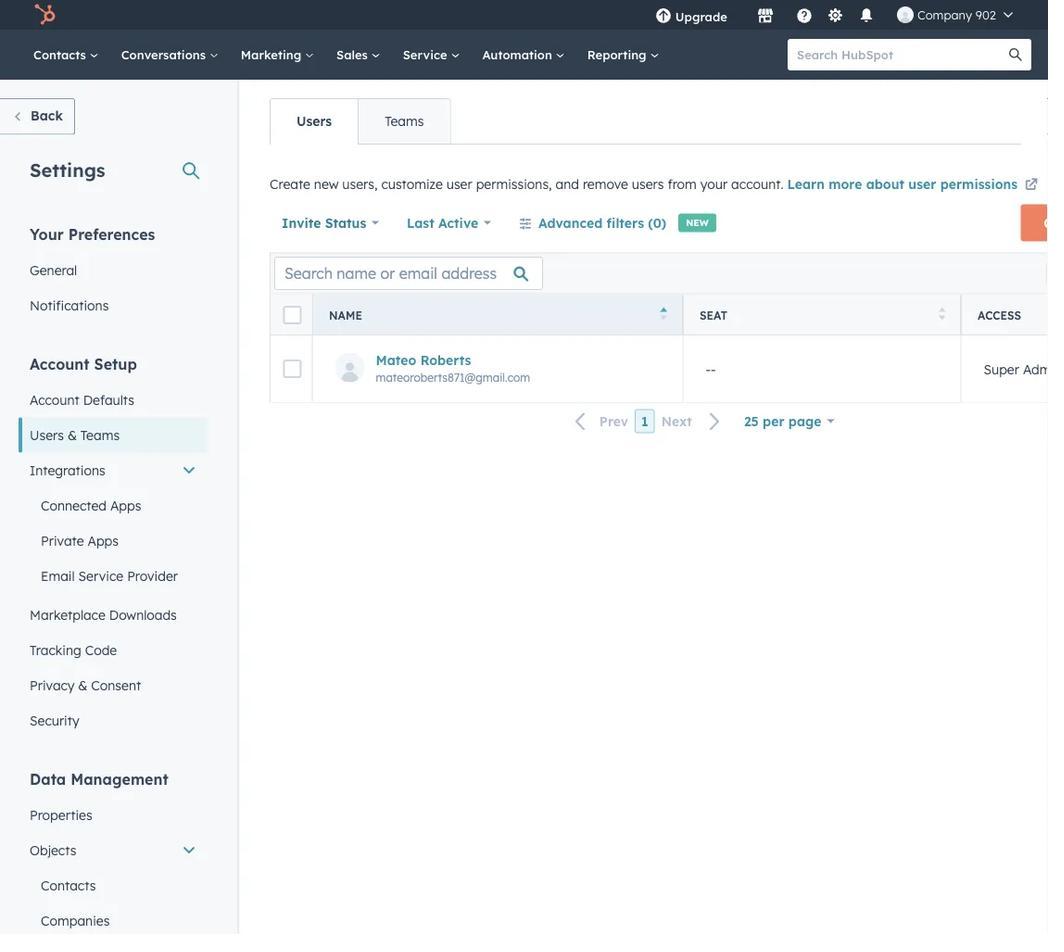 Task type: vqa. For each thing, say whether or not it's contained in the screenshot.
bottommost Contacts link
yes



Task type: locate. For each thing, give the bounding box(es) containing it.
users for users
[[297, 113, 332, 129]]

1 vertical spatial contacts
[[41, 877, 96, 893]]

account setup
[[30, 354, 137, 373]]

2 - from the left
[[711, 360, 716, 376]]

contacts
[[33, 47, 90, 62], [41, 877, 96, 893]]

service
[[403, 47, 451, 62], [78, 568, 123, 584]]

notifications image
[[858, 8, 875, 25]]

users inside "account setup" element
[[30, 427, 64, 443]]

help button
[[788, 0, 820, 30]]

teams link
[[358, 99, 450, 144]]

prev button
[[564, 409, 635, 434]]

advanced filters (0) button
[[507, 204, 678, 241]]

25 per page button
[[732, 403, 846, 440]]

1 vertical spatial apps
[[88, 532, 119, 549]]

0 vertical spatial users
[[297, 113, 332, 129]]

link opens in a new window image
[[1025, 179, 1038, 192]]

account for account setup
[[30, 354, 90, 373]]

roberts
[[420, 352, 471, 368]]

objects button
[[19, 833, 208, 868]]

mateo roberts link
[[376, 352, 664, 368]]

access
[[978, 308, 1021, 322]]

automation link
[[471, 30, 576, 80]]

navigation
[[270, 98, 451, 145]]

seat
[[700, 308, 727, 322]]

0 horizontal spatial users
[[30, 427, 64, 443]]

1 vertical spatial &
[[78, 677, 87, 693]]

apps down integrations "button"
[[110, 497, 141, 513]]

& up integrations
[[68, 427, 77, 443]]

menu
[[642, 0, 1026, 30]]

1 vertical spatial account
[[30, 391, 79, 408]]

integrations button
[[19, 453, 208, 488]]

0 horizontal spatial service
[[78, 568, 123, 584]]

1 horizontal spatial users
[[297, 113, 332, 129]]

1 vertical spatial users
[[30, 427, 64, 443]]

0 vertical spatial contacts link
[[22, 30, 110, 80]]

service down the private apps link on the bottom
[[78, 568, 123, 584]]

0 vertical spatial service
[[403, 47, 451, 62]]

1 - from the left
[[706, 360, 711, 376]]

apps for private apps
[[88, 532, 119, 549]]

prev
[[599, 413, 628, 429]]

users
[[297, 113, 332, 129], [30, 427, 64, 443]]

email service provider link
[[19, 558, 208, 593]]

service right 'sales' link
[[403, 47, 451, 62]]

private apps link
[[19, 523, 208, 558]]

contacts link for conversations 'link'
[[22, 30, 110, 80]]

back
[[31, 107, 63, 124]]

service inside "account setup" element
[[78, 568, 123, 584]]

invite
[[282, 215, 321, 231]]

(0)
[[648, 215, 666, 231]]

users inside navigation
[[297, 113, 332, 129]]

per
[[763, 413, 784, 429]]

user up active
[[446, 176, 472, 192]]

apps up email service provider
[[88, 532, 119, 549]]

contacts up companies
[[41, 877, 96, 893]]

tracking code link
[[19, 632, 208, 668]]

0 vertical spatial contacts
[[33, 47, 90, 62]]

1 account from the top
[[30, 354, 90, 373]]

users up the new on the top of the page
[[297, 113, 332, 129]]

setup
[[94, 354, 137, 373]]

Search name or email address search field
[[274, 257, 543, 290]]

email
[[41, 568, 75, 584]]

account up users & teams
[[30, 391, 79, 408]]

from
[[668, 176, 697, 192]]

account for account defaults
[[30, 391, 79, 408]]

contacts link down "hubspot" link
[[22, 30, 110, 80]]

connected
[[41, 497, 107, 513]]

ascending sort. press to sort descending. image
[[660, 307, 667, 320]]

mateoroberts871@gmail.com
[[376, 370, 530, 384]]

apps for connected apps
[[110, 497, 141, 513]]

teams up customize
[[385, 113, 424, 129]]

0 vertical spatial account
[[30, 354, 90, 373]]

contacts inside data management element
[[41, 877, 96, 893]]

0 horizontal spatial &
[[68, 427, 77, 443]]

users up integrations
[[30, 427, 64, 443]]

active
[[438, 215, 478, 231]]

2 user from the left
[[908, 176, 936, 192]]

mateo
[[376, 352, 416, 368]]

& right privacy on the left bottom of page
[[78, 677, 87, 693]]

super
[[984, 360, 1019, 376]]

users for users & teams
[[30, 427, 64, 443]]

settings link
[[824, 5, 847, 25]]

user right 'about'
[[908, 176, 936, 192]]

0 vertical spatial &
[[68, 427, 77, 443]]

teams
[[385, 113, 424, 129], [80, 427, 120, 443]]

company 902
[[917, 7, 996, 22]]

user
[[446, 176, 472, 192], [908, 176, 936, 192]]

new
[[314, 176, 339, 192]]

conversations link
[[110, 30, 230, 80]]

company
[[917, 7, 972, 22]]

0 horizontal spatial teams
[[80, 427, 120, 443]]

1 vertical spatial service
[[78, 568, 123, 584]]

2 account from the top
[[30, 391, 79, 408]]

service link
[[392, 30, 471, 80]]

your preferences element
[[19, 224, 208, 323]]

learn
[[787, 176, 825, 192]]

marketplace downloads
[[30, 606, 177, 623]]

private apps
[[41, 532, 119, 549]]

1 horizontal spatial teams
[[385, 113, 424, 129]]

integrations
[[30, 462, 105, 478]]

pagination navigation
[[564, 409, 732, 434]]

data management element
[[19, 769, 208, 934]]

next button
[[655, 409, 732, 434]]

0 horizontal spatial user
[[446, 176, 472, 192]]

settings image
[[827, 8, 844, 25]]

1 vertical spatial teams
[[80, 427, 120, 443]]

last active button
[[406, 204, 492, 241]]

automation
[[482, 47, 556, 62]]

search button
[[1000, 39, 1031, 70]]

marketplaces button
[[746, 0, 785, 30]]

notifications button
[[851, 0, 882, 30]]

navigation containing users
[[270, 98, 451, 145]]

companies link
[[19, 903, 208, 934]]

contacts down "hubspot" link
[[33, 47, 90, 62]]

tracking code
[[30, 642, 117, 658]]

1 horizontal spatial user
[[908, 176, 936, 192]]

mateo roberts mateoroberts871@gmail.com
[[376, 352, 530, 384]]

properties link
[[19, 797, 208, 833]]

account up account defaults at top
[[30, 354, 90, 373]]

1 horizontal spatial &
[[78, 677, 87, 693]]

contacts link up companies
[[19, 868, 208, 903]]

properties
[[30, 807, 92, 823]]

sales
[[336, 47, 371, 62]]

general link
[[19, 253, 208, 288]]

invite status button
[[281, 204, 380, 241]]

next
[[661, 413, 692, 429]]

0 vertical spatial apps
[[110, 497, 141, 513]]

users & teams
[[30, 427, 120, 443]]

teams down the 'defaults' at the left
[[80, 427, 120, 443]]

1 vertical spatial contacts link
[[19, 868, 208, 903]]

filters
[[607, 215, 644, 231]]

data management
[[30, 770, 168, 788]]



Task type: describe. For each thing, give the bounding box(es) containing it.
objects
[[30, 842, 76, 858]]

users link
[[271, 99, 358, 144]]

permissions,
[[476, 176, 552, 192]]

customize
[[381, 176, 443, 192]]

sales link
[[325, 30, 392, 80]]

users
[[632, 176, 664, 192]]

last
[[407, 215, 434, 231]]

marketplace downloads link
[[19, 597, 208, 632]]

security
[[30, 712, 79, 728]]

mateo roberts image
[[897, 6, 914, 23]]

advanced
[[538, 215, 603, 231]]

account defaults link
[[19, 382, 208, 417]]

privacy
[[30, 677, 74, 693]]

tracking
[[30, 642, 81, 658]]

marketplaces image
[[757, 8, 774, 25]]

25 per page
[[744, 413, 821, 429]]

status
[[325, 215, 366, 231]]

account setup element
[[19, 354, 208, 738]]

adm
[[1023, 360, 1048, 376]]

connected apps
[[41, 497, 141, 513]]

provider
[[127, 568, 178, 584]]

preferences
[[68, 225, 155, 243]]

defaults
[[83, 391, 134, 408]]

your
[[30, 225, 64, 243]]

link opens in a new window image
[[1025, 175, 1038, 197]]

companies
[[41, 912, 110, 928]]

settings
[[30, 158, 105, 181]]

reporting link
[[576, 30, 670, 80]]

teams inside "account setup" element
[[80, 427, 120, 443]]

and
[[556, 176, 579, 192]]

email service provider
[[41, 568, 178, 584]]

learn more about user permissions link
[[787, 175, 1041, 197]]

search image
[[1009, 48, 1022, 61]]

notifications
[[30, 297, 109, 313]]

about
[[866, 176, 904, 192]]

learn more about user permissions
[[787, 176, 1022, 192]]

notifications link
[[19, 288, 208, 323]]

consent
[[91, 677, 141, 693]]

0 vertical spatial teams
[[385, 113, 424, 129]]

902
[[976, 7, 996, 22]]

conversations
[[121, 47, 209, 62]]

account defaults
[[30, 391, 134, 408]]

upgrade image
[[655, 8, 672, 25]]

1 horizontal spatial service
[[403, 47, 451, 62]]

press to sort. image
[[938, 307, 945, 320]]

1
[[641, 413, 648, 429]]

& for users
[[68, 427, 77, 443]]

--
[[706, 360, 716, 376]]

ascending sort. press to sort descending. element
[[660, 307, 667, 322]]

1 button
[[635, 409, 655, 433]]

advanced filters (0)
[[538, 215, 666, 231]]

more
[[829, 176, 862, 192]]

account.
[[731, 176, 784, 192]]

name
[[329, 308, 362, 322]]

privacy & consent
[[30, 677, 141, 693]]

marketing link
[[230, 30, 325, 80]]

1 user from the left
[[446, 176, 472, 192]]

downloads
[[109, 606, 177, 623]]

& for privacy
[[78, 677, 87, 693]]

page
[[788, 413, 821, 429]]

menu containing company 902
[[642, 0, 1026, 30]]

invite status
[[282, 215, 366, 231]]

upgrade
[[675, 9, 727, 24]]

super adm
[[984, 360, 1048, 376]]

help image
[[796, 8, 813, 25]]

remove
[[583, 176, 628, 192]]

Search HubSpot search field
[[788, 39, 1015, 70]]

create
[[270, 176, 310, 192]]

marketing
[[241, 47, 305, 62]]

25
[[744, 413, 759, 429]]

users & teams link
[[19, 417, 208, 453]]

private
[[41, 532, 84, 549]]

marketplace
[[30, 606, 105, 623]]

connected apps link
[[19, 488, 208, 523]]

hubspot image
[[33, 4, 56, 26]]

data
[[30, 770, 66, 788]]

management
[[71, 770, 168, 788]]

code
[[85, 642, 117, 658]]

company 902 button
[[886, 0, 1024, 30]]

hubspot link
[[22, 4, 69, 26]]

create new users, customize user permissions, and remove users from your account.
[[270, 176, 787, 192]]

your preferences
[[30, 225, 155, 243]]

press to sort. element
[[938, 307, 945, 322]]

contacts link for companies link
[[19, 868, 208, 903]]

general
[[30, 262, 77, 278]]



